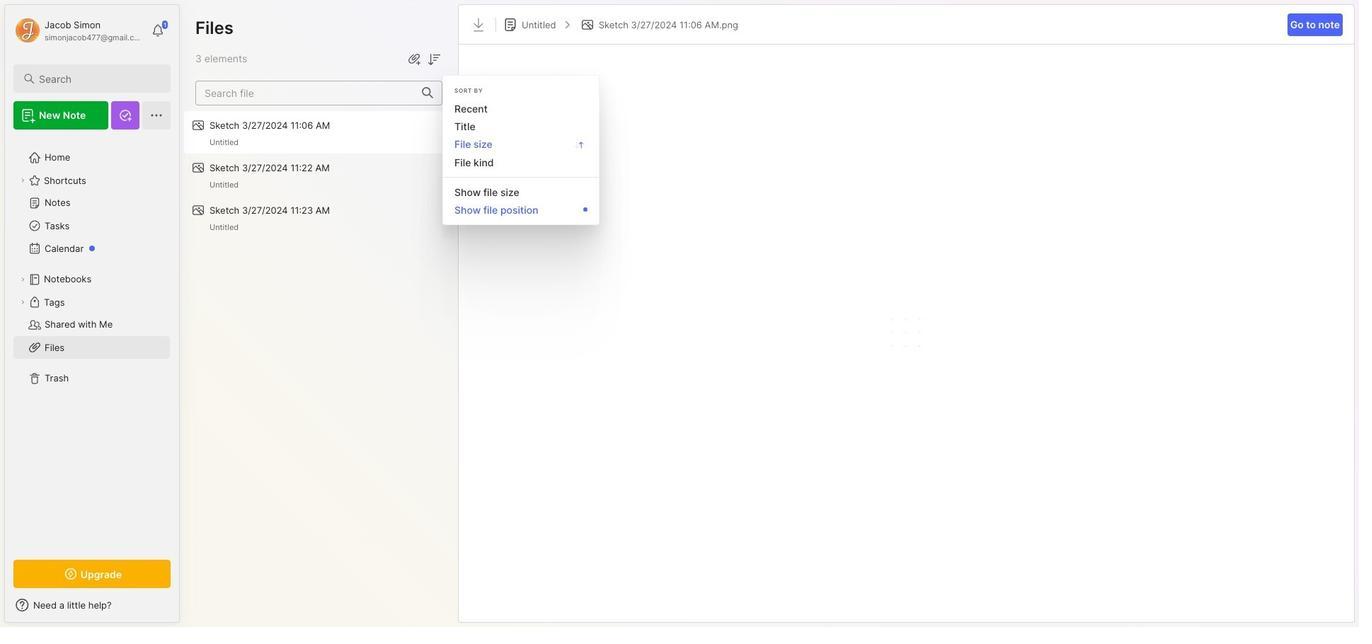 Task type: describe. For each thing, give the bounding box(es) containing it.
vhjsd field
[[425, 50, 442, 68]]

main element
[[0, 0, 184, 627]]

Search file text field
[[196, 81, 413, 105]]

preview image
[[885, 59, 928, 608]]

dropdown list menu
[[443, 81, 599, 219]]

Account field
[[13, 16, 144, 45]]

WHAT'S NEW field
[[5, 594, 179, 617]]

expand notebooks image
[[18, 275, 27, 284]]

Search text field
[[39, 72, 158, 86]]



Task type: vqa. For each thing, say whether or not it's contained in the screenshot.
Alignment field
no



Task type: locate. For each thing, give the bounding box(es) containing it.
None search field
[[39, 70, 158, 87]]

tree
[[5, 138, 179, 547]]

expand tags image
[[18, 298, 27, 307]]

tree inside main element
[[5, 138, 179, 547]]

click to collapse image
[[179, 601, 189, 618]]

none search field inside main element
[[39, 70, 158, 87]]



